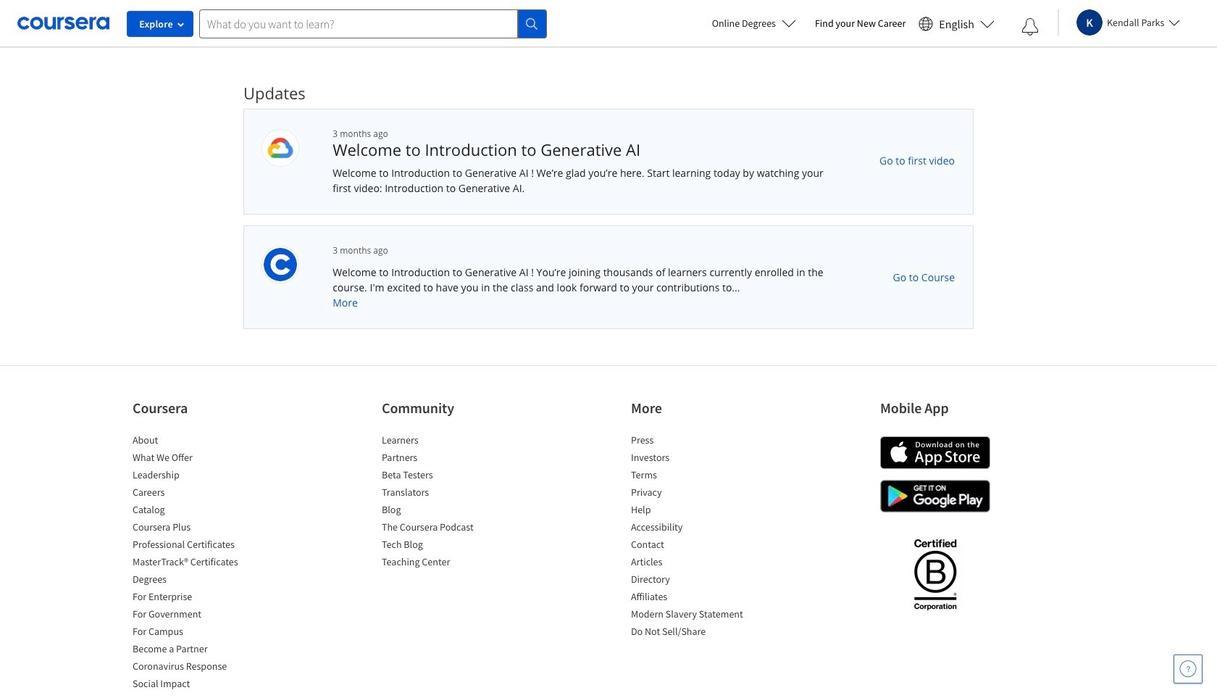 Task type: describe. For each thing, give the bounding box(es) containing it.
get it on google play image
[[881, 480, 991, 513]]

download on the app store image
[[881, 436, 991, 469]]

What do you want to learn? text field
[[199, 9, 518, 38]]

logo of certified b corporation image
[[906, 531, 965, 618]]

1 list from the left
[[133, 433, 256, 694]]

3 list from the left
[[631, 433, 755, 642]]

coursera image
[[17, 12, 109, 35]]



Task type: vqa. For each thing, say whether or not it's contained in the screenshot.
'LIST ITEM'
yes



Task type: locate. For each thing, give the bounding box(es) containing it.
1 horizontal spatial list
[[382, 433, 505, 572]]

list
[[133, 433, 256, 694], [382, 433, 505, 572], [631, 433, 755, 642]]

None search field
[[199, 9, 547, 38]]

2 horizontal spatial list
[[631, 433, 755, 642]]

list item
[[133, 433, 256, 450], [382, 433, 505, 450], [631, 433, 755, 450], [133, 450, 256, 468], [382, 450, 505, 468], [631, 450, 755, 468], [133, 468, 256, 485], [382, 468, 505, 485], [631, 468, 755, 485], [133, 485, 256, 502], [382, 485, 505, 502], [631, 485, 755, 502], [133, 502, 256, 520], [382, 502, 505, 520], [631, 502, 755, 520], [133, 520, 256, 537], [382, 520, 505, 537], [631, 520, 755, 537], [133, 537, 256, 555], [382, 537, 505, 555], [631, 537, 755, 555], [133, 555, 256, 572], [382, 555, 505, 572], [631, 555, 755, 572], [133, 572, 256, 589], [631, 572, 755, 589], [133, 589, 256, 607], [631, 589, 755, 607], [133, 607, 256, 624], [631, 607, 755, 624], [133, 624, 256, 642], [631, 624, 755, 642], [133, 642, 256, 659], [133, 659, 256, 676], [133, 676, 256, 694]]

help center image
[[1180, 660, 1198, 678]]

0 horizontal spatial list
[[133, 433, 256, 694]]

2 list from the left
[[382, 433, 505, 572]]



